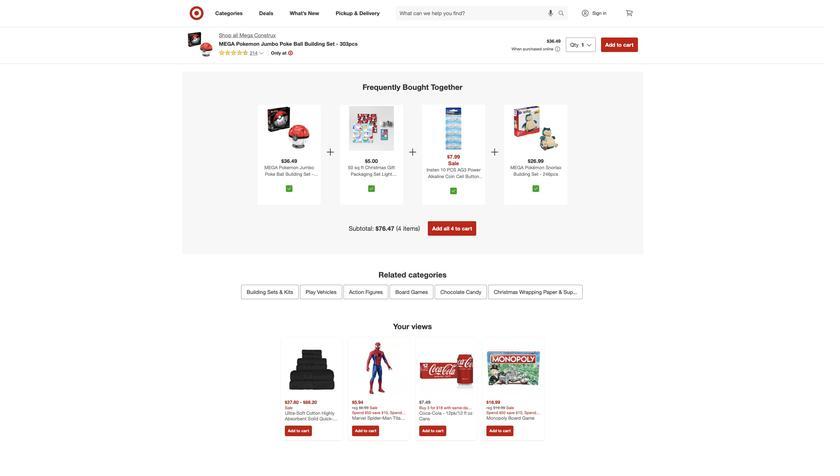 Task type: describe. For each thing, give the bounding box(es) containing it.
$76.47
[[376, 225, 394, 232]]

add for "add to cart" button under absorbent
[[288, 428, 295, 433]]

add to cart for "add to cart" button under absorbent
[[288, 428, 309, 433]]

snorlax inside $26.99 mega pokémon snorlax building set - 246pcs
[[546, 165, 561, 170]]

50
[[348, 165, 353, 170]]

- inside $26.99 mega pokémon snorlax building set - 246pcs
[[540, 171, 542, 177]]

303pcs inside "shop all mega construx mega pokemon jumbo poke ball building set - 303pcs"
[[340, 40, 358, 47]]

motion inside mega pokemon charizard building kit with motion - 1664pcs add to cart
[[403, 16, 417, 22]]

subtotal:
[[349, 225, 374, 232]]

add for "add to cart" button under $6.99
[[355, 428, 362, 433]]

cart right 789pcs
[[275, 23, 283, 28]]

play
[[306, 289, 316, 295]]

pokemon inside $36.49 mega pokemon jumbo poke ball building set - 303pcs
[[279, 165, 298, 170]]

coca-cola - 12pk/12 fl oz cans image
[[419, 342, 473, 396]]

set inside $36.49 mega pokemon jumbo poke ball building set - 303pcs
[[304, 171, 310, 177]]

1 horizontal spatial board
[[508, 415, 521, 421]]

add for "add to cart" button underneath mega pokemon piplup and sneasel's snow day with motion building set (171 pc)
[[605, 42, 615, 48]]

with inside mega pokemon charizard building kit with motion - 1664pcs add to cart
[[393, 16, 401, 22]]

add to cart button down absorbent
[[285, 426, 312, 436]]

- inside coca-cola - 12pk/12 fl oz cans
[[443, 410, 444, 416]]

gift
[[387, 165, 395, 170]]

vehicles
[[317, 289, 337, 295]]

- inside $36.49 mega pokemon jumbo poke ball building set - 303pcs
[[312, 171, 314, 177]]

0 horizontal spatial mega pokémon snorlax building set - 246pcs link
[[191, 0, 245, 16]]

$5.00 50 sq ft christmas gift packaging set light blue/red - wondershop™
[[345, 158, 398, 184]]

highly
[[321, 410, 334, 416]]

add for "add to cart" button under cans at right
[[422, 428, 430, 433]]

mega pokémon snorlax building set - 246pcs
[[191, 5, 242, 16]]

add to cart for "add to cart" button over construx
[[261, 23, 283, 28]]

building inside mega pokémon charizard building set - 222pcs
[[326, 11, 342, 16]]

all for shop
[[233, 32, 238, 39]]

set inside "shop all mega construx mega pokemon jumbo poke ball building set - 303pcs"
[[326, 40, 335, 47]]

mega pokemon jumbo poke ball building set - 303pcs link
[[259, 164, 319, 184]]

poke inside $36.49 mega pokemon jumbo poke ball building set - 303pcs
[[265, 171, 275, 177]]

mega inside $26.99 mega pokémon snorlax building set - 246pcs
[[510, 165, 524, 170]]

$26.99
[[528, 158, 544, 164]]

cart down $6.99
[[368, 428, 376, 433]]

sale inside the $7.99 sale
[[448, 160, 459, 167]]

categories
[[215, 10, 243, 16]]

reg for $16.99
[[486, 405, 492, 410]]

sign
[[592, 10, 602, 16]]

1 vertical spatial christmas
[[494, 289, 518, 295]]

building inside $36.49 mega pokemon jumbo poke ball building set - 303pcs
[[285, 171, 302, 177]]

cola
[[432, 410, 441, 416]]

quick-
[[319, 416, 333, 422]]

chocolate candy
[[440, 289, 481, 295]]

- inside mega pokémon snorlax building set - 246pcs
[[217, 11, 219, 16]]

mills
[[294, 428, 303, 433]]

add to cart for "add to cart" button under $6.99
[[355, 428, 376, 433]]

set inside mega pokémon snorlax building set - 246pcs
[[209, 11, 216, 16]]

add for "add to cart" button below the countryside
[[530, 23, 538, 28]]

to down $6.99
[[363, 428, 367, 433]]

toy inside 'mega pokemon jumbo bulbasaur building toy kit, with 1 action figure - 789pcs'
[[299, 11, 305, 16]]

1 horizontal spatial &
[[354, 10, 358, 16]]

$37.80
[[285, 400, 299, 405]]

add to cart button down in
[[594, 20, 621, 31]]

$26.99 mega pokémon snorlax building set - 246pcs
[[510, 158, 561, 177]]

bought
[[403, 82, 429, 91]]

snow
[[625, 11, 636, 16]]

pickup & delivery
[[336, 10, 380, 16]]

sneasel's
[[603, 11, 623, 16]]

bulbasaur
[[258, 11, 279, 16]]

cotton
[[306, 410, 320, 416]]

charizard for 222pcs
[[359, 5, 379, 10]]

light
[[382, 171, 392, 177]]

sale for $88.20
[[285, 405, 292, 410]]

what's
[[290, 10, 307, 16]]

soft
[[296, 410, 305, 416]]

play vehicles
[[306, 289, 337, 295]]

figures
[[366, 289, 383, 295]]

wondershop™
[[369, 178, 398, 184]]

mega pokemon countryside windmill with action figures, building set (240 pc) link
[[527, 0, 581, 28]]

1 horizontal spatial mega pokémon snorlax building set - 246pcs link
[[506, 164, 566, 183]]

frequently
[[363, 82, 400, 91]]

frequently bought together
[[363, 82, 463, 91]]

solid
[[308, 416, 318, 422]]

mega pokémon snorlax building set - 246pcs image
[[513, 106, 558, 151]]

set inside $5.00 50 sq ft christmas gift packaging set light blue/red - wondershop™
[[374, 171, 381, 177]]

to down mega pokemon piplup and sneasel's snow day with motion building set (171 pc)
[[617, 42, 622, 48]]

by
[[323, 422, 328, 427]]

kit,
[[258, 16, 265, 22]]

to down mega pokémon snorlax building set - 246pcs
[[203, 23, 207, 28]]

deals
[[259, 10, 273, 16]]

items)
[[403, 225, 420, 232]]

cart down mega pokemon piplup and sneasel's snow day with motion building set (171 pc)
[[623, 42, 634, 48]]

blue
[[329, 422, 338, 427]]

sets inside building sets & kits link
[[267, 289, 278, 295]]

together
[[431, 82, 463, 91]]

board games
[[395, 289, 428, 295]]

coca-
[[419, 410, 432, 416]]

- inside "shop all mega construx mega pokemon jumbo poke ball building set - 303pcs"
[[336, 40, 338, 47]]

mega pokemon charizard building kit with motion - 1664pcs link
[[393, 0, 447, 22]]

your
[[393, 322, 409, 331]]

- inside mega pokemon paldea region team building toy kit - 79pcs add to cart
[[467, 16, 469, 22]]

mega pokemon jumbo bulbasaur building toy kit, with 1 action figure - 789pcs link
[[258, 0, 312, 28]]

sale for $6.99
[[370, 405, 377, 410]]

to down figures, in the right of the page
[[539, 23, 543, 28]]

chocolate
[[440, 289, 465, 295]]

new
[[308, 10, 319, 16]]

christmas wrapping paper & sup... link
[[488, 285, 583, 299]]

sign in link
[[576, 6, 617, 20]]

pokemon inside "shop all mega construx mega pokemon jumbo poke ball building set - 303pcs"
[[236, 40, 260, 47]]

pokémon for 246pcs
[[206, 5, 225, 10]]

building inside mega pokemon paldea region team building toy kit - 79pcs add to cart
[[488, 11, 505, 16]]

1 inside 'mega pokemon jumbo bulbasaur building toy kit, with 1 action figure - 789pcs'
[[276, 16, 279, 22]]

action inside action figures link
[[349, 289, 364, 295]]

pc) inside mega pokemon piplup and sneasel's snow day with motion building set (171 pc)
[[605, 22, 611, 28]]

image of mega pokemon jumbo poke ball building set - 303pcs image
[[187, 32, 214, 58]]

mega pokemon jumbo poke ball building set - 303pcs image
[[267, 106, 312, 151]]

set inside mega pokémon charizard building set - 222pcs
[[344, 11, 351, 16]]

add for add all 4 to cart button on the right of page
[[432, 225, 442, 232]]

add all 4 to cart
[[432, 225, 472, 232]]

What can we help you find? suggestions appear below search field
[[396, 6, 560, 20]]

all for add
[[444, 225, 449, 232]]

building inside mega pokemon countryside windmill with action figures, building set (240 pc)
[[559, 16, 576, 22]]

$16.99 reg $19.99 sale
[[486, 400, 514, 410]]

pokemon for charizard
[[407, 5, 427, 10]]

what's new
[[290, 10, 319, 16]]

fl
[[464, 410, 466, 416]]

building inside mega pokemon piplup and sneasel's snow day with motion building set (171 pc)
[[620, 16, 636, 22]]

categories
[[408, 270, 447, 279]]

$7.99
[[447, 153, 460, 160]]

building inside mega pokémon snorlax building set - 246pcs
[[191, 11, 208, 16]]

pokemon for paldea
[[475, 5, 494, 10]]

motion inside mega pokemon piplup and sneasel's snow day with motion building set (171 pc)
[[604, 16, 618, 22]]

oz
[[468, 410, 472, 416]]

to right '(171' at the top
[[606, 23, 610, 28]]

pickup & delivery link
[[330, 6, 388, 20]]

0 horizontal spatial board
[[395, 289, 410, 295]]

to down monopoly
[[498, 428, 502, 433]]

- inside $37.80 - $88.20 sale ultra-soft cotton highly absorbent solid quick- drying towel sets by blue nile mills
[[300, 400, 302, 405]]

mega for mega pokemon countryside windmill with action figures, building set (240 pc)
[[527, 5, 540, 10]]

search
[[555, 10, 571, 17]]

12pk/12
[[446, 410, 463, 416]]

add for "add to cart" button over construx
[[261, 23, 269, 28]]

snorlax inside mega pokémon snorlax building set - 246pcs
[[227, 5, 242, 10]]

mega inside "shop all mega construx mega pokemon jumbo poke ball building set - 303pcs"
[[219, 40, 235, 47]]

with inside 'mega pokemon jumbo bulbasaur building toy kit, with 1 action figure - 789pcs'
[[266, 16, 275, 22]]

add to cart for "add to cart" button below mega pokémon snorlax building set - 246pcs
[[194, 23, 215, 28]]

add to cart button up construx
[[258, 20, 286, 31]]

building inside "shop all mega construx mega pokemon jumbo poke ball building set - 303pcs"
[[304, 40, 325, 47]]

pokémon for 222pcs
[[339, 5, 358, 10]]

ultra-
[[285, 410, 296, 416]]

day
[[637, 11, 645, 16]]

building inside $26.99 mega pokémon snorlax building set - 246pcs
[[514, 171, 530, 177]]

add to cart button left 1664pcs
[[393, 20, 420, 31]]

monopoly
[[486, 415, 507, 421]]

to down cola on the bottom of the page
[[431, 428, 434, 433]]

$7.99 sale
[[447, 153, 460, 167]]

add all 4 to cart button
[[428, 221, 476, 236]]

play vehicles link
[[300, 285, 342, 299]]

candy
[[466, 289, 481, 295]]

with inside mega pokemon piplup and sneasel's snow day with motion building set (171 pc)
[[594, 16, 603, 22]]

add inside mega pokemon charizard building kit with motion - 1664pcs add to cart
[[396, 23, 403, 28]]

mega pokemon paldea region team building toy kit - 79pcs link
[[460, 0, 514, 22]]

mega inside $36.49 mega pokemon jumbo poke ball building set - 303pcs
[[264, 165, 278, 170]]

mega pokemon piplup and sneasel's snow day with motion building set (171 pc) link
[[594, 0, 648, 28]]

piplup
[[630, 5, 643, 10]]

qty
[[570, 42, 579, 48]]

in
[[603, 10, 606, 16]]

- inside 'mega pokemon jumbo bulbasaur building toy kit, with 1 action figure - 789pcs'
[[309, 16, 310, 22]]

ft
[[361, 165, 364, 170]]

$5.00
[[365, 158, 378, 164]]

pc) inside mega pokemon countryside windmill with action figures, building set (240 pc)
[[546, 22, 552, 28]]

blue/red
[[345, 178, 365, 184]]



Task type: vqa. For each thing, say whether or not it's contained in the screenshot.
first Cancelling from the left
no



Task type: locate. For each thing, give the bounding box(es) containing it.
add to cart button down the countryside
[[527, 20, 554, 31]]

0 horizontal spatial &
[[279, 289, 283, 295]]

sets down solid in the bottom left of the page
[[312, 422, 322, 427]]

1 horizontal spatial kit
[[460, 16, 466, 22]]

add to cart for "add to cart" button underneath mega pokemon piplup and sneasel's snow day with motion building set (171 pc)
[[605, 42, 634, 48]]

kits
[[284, 289, 293, 295]]

poke inside "shop all mega construx mega pokemon jumbo poke ball building set - 303pcs"
[[280, 40, 292, 47]]

0 horizontal spatial ball
[[277, 171, 284, 177]]

add for "add to cart" button under in
[[597, 23, 605, 28]]

0 horizontal spatial reg
[[352, 405, 358, 410]]

cart down monopoly board game
[[503, 428, 510, 433]]

pokemon inside mega pokemon countryside windmill with action figures, building set (240 pc)
[[542, 5, 561, 10]]

mega inside mega pokémon snorlax building set - 246pcs
[[191, 5, 205, 10]]

reg down $5.94
[[352, 405, 358, 410]]

toy up figure
[[299, 11, 305, 16]]

1 vertical spatial jumbo
[[261, 40, 278, 47]]

add down drying at the bottom
[[288, 428, 295, 433]]

mega pokémon charizard building set - 222pcs link
[[326, 0, 380, 16]]

to inside mega pokemon charizard building kit with motion - 1664pcs add to cart
[[404, 23, 408, 28]]

jumbo inside "shop all mega construx mega pokemon jumbo poke ball building set - 303pcs"
[[261, 40, 278, 47]]

when
[[512, 46, 522, 51]]

coca-cola - 12pk/12 fl oz cans
[[419, 410, 472, 422]]

0 vertical spatial sets
[[267, 289, 278, 295]]

board games link
[[390, 285, 434, 299]]

mega inside mega pokémon charizard building set - 222pcs
[[326, 5, 337, 10]]

246pcs down $26.99
[[543, 171, 558, 177]]

mega inside "shop all mega construx mega pokemon jumbo poke ball building set - 303pcs"
[[239, 32, 253, 39]]

add to cart for "add to cart" button under pickup
[[329, 23, 350, 28]]

1 reg from the left
[[352, 405, 358, 410]]

mega for mega pokemon paldea region team building toy kit - 79pcs add to cart
[[460, 5, 473, 10]]

cart down sneasel's
[[611, 23, 619, 28]]

reg down the $16.99
[[486, 405, 492, 410]]

add to cart for "add to cart" button under cans at right
[[422, 428, 443, 433]]

(240
[[535, 22, 544, 28]]

cart
[[208, 23, 215, 28], [275, 23, 283, 28], [342, 23, 350, 28], [409, 23, 417, 28], [476, 23, 484, 28], [544, 23, 551, 28], [611, 23, 619, 28], [623, 42, 634, 48], [462, 225, 472, 232], [301, 428, 309, 433], [368, 428, 376, 433], [436, 428, 443, 433], [503, 428, 510, 433]]

1 horizontal spatial 246pcs
[[543, 171, 558, 177]]

0 vertical spatial all
[[233, 32, 238, 39]]

deals link
[[254, 6, 282, 20]]

action left figure
[[280, 16, 293, 22]]

1 horizontal spatial all
[[444, 225, 449, 232]]

with up '(171' at the top
[[594, 16, 603, 22]]

2 horizontal spatial pokémon
[[525, 165, 544, 170]]

79pcs
[[470, 16, 483, 22]]

kit
[[432, 11, 438, 16], [460, 16, 466, 22]]

christmas inside $5.00 50 sq ft christmas gift packaging set light blue/red - wondershop™
[[365, 165, 386, 170]]

add to cart down drying at the bottom
[[288, 428, 309, 433]]

1 vertical spatial sets
[[312, 422, 322, 427]]

to
[[203, 23, 207, 28], [270, 23, 274, 28], [337, 23, 341, 28], [404, 23, 408, 28], [472, 23, 475, 28], [539, 23, 543, 28], [606, 23, 610, 28], [617, 42, 622, 48], [455, 225, 460, 232], [296, 428, 300, 433], [363, 428, 367, 433], [431, 428, 434, 433], [498, 428, 502, 433]]

add down and on the top right of the page
[[597, 23, 605, 28]]

1 vertical spatial 303pcs
[[282, 178, 297, 184]]

1 horizontal spatial action
[[349, 289, 364, 295]]

mega
[[191, 5, 205, 10], [258, 5, 272, 10], [393, 5, 406, 10], [460, 5, 473, 10], [527, 5, 540, 10], [594, 5, 608, 10], [219, 40, 235, 47], [264, 165, 278, 170], [510, 165, 524, 170]]

add to cart button down mega pokémon snorlax building set - 246pcs
[[191, 20, 218, 31]]

add to cart down cans at right
[[422, 428, 443, 433]]

search button
[[555, 6, 571, 22]]

add down pickup
[[329, 23, 336, 28]]

0 horizontal spatial poke
[[265, 171, 275, 177]]

2 toy from the left
[[506, 11, 513, 16]]

mega for mega pokemon charizard building kit with motion - 1664pcs add to cart
[[393, 5, 406, 10]]

add down mega pokemon piplup and sneasel's snow day with motion building set (171 pc)
[[605, 42, 615, 48]]

1 vertical spatial ball
[[277, 171, 284, 177]]

kit inside mega pokemon charizard building kit with motion - 1664pcs add to cart
[[432, 11, 438, 16]]

views
[[411, 322, 432, 331]]

$36.49 for $36.49 mega pokemon jumbo poke ball building set - 303pcs
[[281, 158, 297, 164]]

paper
[[543, 289, 557, 295]]

pokemon
[[273, 5, 292, 10], [407, 5, 427, 10], [475, 5, 494, 10], [542, 5, 561, 10], [609, 5, 628, 10], [236, 40, 260, 47], [279, 165, 298, 170]]

1 horizontal spatial pokémon
[[339, 5, 358, 10]]

reg
[[352, 405, 358, 410], [486, 405, 492, 410]]

add down kit, on the left of the page
[[261, 23, 269, 28]]

toy inside mega pokemon paldea region team building toy kit - 79pcs add to cart
[[506, 11, 513, 16]]

$36.49 for $36.49
[[547, 38, 561, 44]]

0 vertical spatial mega
[[326, 5, 337, 10]]

sale for $19.99
[[506, 405, 514, 410]]

1 horizontal spatial christmas
[[494, 289, 518, 295]]

add to cart down mega pokemon piplup and sneasel's snow day with motion building set (171 pc)
[[605, 42, 634, 48]]

game
[[522, 415, 534, 421]]

online
[[543, 46, 553, 51]]

add to cart down monopoly
[[489, 428, 510, 433]]

1 vertical spatial $36.49
[[281, 158, 297, 164]]

cart right 4
[[462, 225, 472, 232]]

303pcs
[[340, 40, 358, 47], [282, 178, 297, 184]]

only at
[[271, 50, 286, 56]]

with right 'search'
[[572, 11, 581, 16]]

all inside add all 4 to cart button
[[444, 225, 449, 232]]

- inside mega pokémon charizard building set - 222pcs
[[352, 11, 354, 16]]

0 horizontal spatial mega
[[239, 32, 253, 39]]

add to cart button down region
[[460, 20, 487, 31]]

motion
[[403, 16, 417, 22], [604, 16, 618, 22]]

subtotal: $76.47 (4 items)
[[349, 225, 420, 232]]

mega inside mega pokemon charizard building kit with motion - 1664pcs add to cart
[[393, 5, 406, 10]]

mega inside mega pokemon countryside windmill with action figures, building set (240 pc)
[[527, 5, 540, 10]]

nile
[[285, 428, 293, 433]]

with inside mega pokemon countryside windmill with action figures, building set (240 pc)
[[572, 11, 581, 16]]

1 vertical spatial mega pokémon snorlax building set - 246pcs link
[[506, 164, 566, 183]]

with down bulbasaur
[[266, 16, 275, 22]]

paldea
[[495, 5, 509, 10]]

to down mega pokemon charizard building kit with motion - 1664pcs link
[[404, 23, 408, 28]]

pc) right '(171' at the top
[[605, 22, 611, 28]]

2 pc) from the left
[[605, 22, 611, 28]]

figures,
[[542, 16, 558, 22]]

chocolate candy link
[[435, 285, 487, 299]]

add to cart button down pickup
[[326, 20, 353, 31]]

1 horizontal spatial ball
[[294, 40, 303, 47]]

cart down coca-cola - 12pk/12 fl oz cans
[[436, 428, 443, 433]]

mega pokemon paldea region team building toy kit - 79pcs add to cart
[[460, 5, 513, 28]]

mega for mega pokemon jumbo bulbasaur building toy kit, with 1 action figure - 789pcs
[[258, 5, 272, 10]]

cart down figures, in the right of the page
[[544, 23, 551, 28]]

cart down mega pokémon snorlax building set - 246pcs
[[208, 23, 215, 28]]

pokémon inside $26.99 mega pokémon snorlax building set - 246pcs
[[525, 165, 544, 170]]

kit up 1664pcs
[[432, 11, 438, 16]]

50 sq ft christmas gift packaging set light blue/red - wondershop™ image
[[349, 106, 394, 151]]

mega for mega pokémon snorlax building set - 246pcs
[[191, 5, 205, 10]]

to down 79pcs
[[472, 23, 475, 28]]

action inside 'mega pokemon jumbo bulbasaur building toy kit, with 1 action figure - 789pcs'
[[280, 16, 293, 22]]

0 horizontal spatial pc)
[[546, 22, 552, 28]]

monopoly board game image
[[486, 342, 540, 396]]

cart down pickup
[[342, 23, 350, 28]]

add to cart
[[194, 23, 215, 28], [261, 23, 283, 28], [329, 23, 350, 28], [530, 23, 551, 28], [597, 23, 619, 28], [605, 42, 634, 48], [288, 428, 309, 433], [355, 428, 376, 433], [422, 428, 443, 433], [489, 428, 510, 433]]

246pcs up shop
[[221, 11, 236, 16]]

charizard for motion
[[393, 11, 413, 16]]

303pcs inside $36.49 mega pokemon jumbo poke ball building set - 303pcs
[[282, 178, 297, 184]]

pokémon inside mega pokémon charizard building set - 222pcs
[[339, 5, 358, 10]]

jumbo inside 'mega pokemon jumbo bulbasaur building toy kit, with 1 action figure - 789pcs'
[[294, 5, 308, 10]]

mega pokemon charizard building kit with motion - 1664pcs add to cart
[[393, 5, 439, 28]]

0 horizontal spatial 246pcs
[[221, 11, 236, 16]]

214
[[250, 50, 258, 56]]

pokémon inside mega pokémon snorlax building set - 246pcs
[[206, 5, 225, 10]]

shop
[[219, 32, 231, 39]]

sets
[[267, 289, 278, 295], [312, 422, 322, 427]]

ball inside $36.49 mega pokemon jumbo poke ball building set - 303pcs
[[277, 171, 284, 177]]

0 vertical spatial $36.49
[[547, 38, 561, 44]]

mega for mega pokemon piplup and sneasel's snow day with motion building set (171 pc)
[[594, 5, 608, 10]]

mega inside mega pokemon piplup and sneasel's snow day with motion building set (171 pc)
[[594, 5, 608, 10]]

0 horizontal spatial sets
[[267, 289, 278, 295]]

add for "add to cart" button below mega pokémon snorlax building set - 246pcs
[[194, 23, 202, 28]]

1 horizontal spatial $36.49
[[547, 38, 561, 44]]

add to cart for "add to cart" button below the countryside
[[530, 23, 551, 28]]

motion left 1664pcs
[[403, 16, 417, 22]]

1 motion from the left
[[403, 16, 417, 22]]

to down pickup
[[337, 23, 341, 28]]

packaging
[[351, 171, 372, 177]]

add down the countryside
[[530, 23, 538, 28]]

0 horizontal spatial toy
[[299, 11, 305, 16]]

1 horizontal spatial 1
[[581, 42, 584, 48]]

action figures
[[349, 289, 383, 295]]

countryside
[[527, 11, 552, 16]]

all inside "shop all mega construx mega pokemon jumbo poke ball building set - 303pcs"
[[233, 32, 238, 39]]

add to cart down $6.99
[[355, 428, 376, 433]]

- inside mega pokemon charizard building kit with motion - 1664pcs add to cart
[[418, 16, 420, 22]]

reg inside $5.94 reg $6.99 sale
[[352, 405, 358, 410]]

to right 4
[[455, 225, 460, 232]]

1 toy from the left
[[299, 11, 305, 16]]

all
[[233, 32, 238, 39], [444, 225, 449, 232]]

add to cart button down monopoly
[[486, 426, 513, 436]]

set inside mega pokemon piplup and sneasel's snow day with motion building set (171 pc)
[[638, 16, 645, 22]]

action left figures
[[349, 289, 364, 295]]

cart down towel
[[301, 428, 309, 433]]

absorbent
[[285, 416, 306, 422]]

add down monopoly
[[489, 428, 497, 433]]

building inside mega pokemon charizard building kit with motion - 1664pcs add to cart
[[414, 11, 431, 16]]

1 vertical spatial 246pcs
[[543, 171, 558, 177]]

$37.80 - $88.20 sale ultra-soft cotton highly absorbent solid quick- drying towel sets by blue nile mills
[[285, 400, 338, 433]]

add for "add to cart" button below monopoly
[[489, 428, 497, 433]]

insten 10 pcs ag3 power alkaline coin cell button battery lr41 384 392 192 sr41 g3 cx41 sb-b1 rw87 sr41 sr736 v3ga gp192 image
[[431, 106, 476, 151]]

drying
[[285, 422, 298, 427]]

1 horizontal spatial pc)
[[605, 22, 611, 28]]

0 vertical spatial charizard
[[359, 5, 379, 10]]

christmas
[[365, 165, 386, 170], [494, 289, 518, 295]]

2 motion from the left
[[604, 16, 618, 22]]

add for "add to cart" button under pickup
[[329, 23, 336, 28]]

0 horizontal spatial charizard
[[359, 5, 379, 10]]

2 reg from the left
[[486, 405, 492, 410]]

$36.49 mega pokemon jumbo poke ball building set - 303pcs
[[264, 158, 314, 184]]

2 vertical spatial jumbo
[[300, 165, 314, 170]]

$88.20
[[303, 400, 317, 405]]

2 horizontal spatial action
[[527, 16, 540, 22]]

categories link
[[210, 6, 251, 20]]

charizard inside mega pokémon charizard building set - 222pcs
[[359, 5, 379, 10]]

1 vertical spatial board
[[508, 415, 521, 421]]

with right delivery
[[393, 16, 401, 22]]

$36.49 inside $36.49 mega pokemon jumbo poke ball building set - 303pcs
[[281, 158, 297, 164]]

to inside mega pokemon paldea region team building toy kit - 79pcs add to cart
[[472, 23, 475, 28]]

1 horizontal spatial motion
[[604, 16, 618, 22]]

mega pokemon piplup and sneasel's snow day with motion building set (171 pc)
[[594, 5, 645, 28]]

what's new link
[[284, 6, 327, 20]]

1 horizontal spatial reg
[[486, 405, 492, 410]]

mega right new
[[326, 5, 337, 10]]

246pcs
[[221, 11, 236, 16], [543, 171, 558, 177]]

0 horizontal spatial christmas
[[365, 165, 386, 170]]

None checkbox
[[286, 186, 293, 192], [368, 186, 375, 192], [533, 186, 539, 192], [450, 188, 457, 194], [286, 186, 293, 192], [368, 186, 375, 192], [533, 186, 539, 192], [450, 188, 457, 194]]

1 vertical spatial snorlax
[[546, 165, 561, 170]]

1 horizontal spatial snorlax
[[546, 165, 561, 170]]

0 horizontal spatial snorlax
[[227, 5, 242, 10]]

all right shop
[[233, 32, 238, 39]]

add to cart down kit, on the left of the page
[[261, 23, 283, 28]]

sale inside $37.80 - $88.20 sale ultra-soft cotton highly absorbent solid quick- drying towel sets by blue nile mills
[[285, 405, 292, 410]]

$16.99
[[486, 400, 500, 405]]

2 horizontal spatial &
[[559, 289, 562, 295]]

0 horizontal spatial all
[[233, 32, 238, 39]]

add up image of mega pokemon jumbo poke ball building set - 303pcs
[[194, 23, 202, 28]]

add to cart button down $6.99
[[352, 426, 379, 436]]

sale inside $5.94 reg $6.99 sale
[[370, 405, 377, 410]]

and
[[594, 11, 602, 16]]

add to cart for "add to cart" button under in
[[597, 23, 619, 28]]

0 horizontal spatial pokémon
[[206, 5, 225, 10]]

cart down 79pcs
[[476, 23, 484, 28]]

reg for $5.94
[[352, 405, 358, 410]]

christmas left "wrapping"
[[494, 289, 518, 295]]

0 horizontal spatial kit
[[432, 11, 438, 16]]

pc)
[[546, 22, 552, 28], [605, 22, 611, 28]]

pokemon inside 'mega pokemon jumbo bulbasaur building toy kit, with 1 action figure - 789pcs'
[[273, 5, 292, 10]]

christmas wrapping paper & sup...
[[494, 289, 577, 295]]

games
[[411, 289, 428, 295]]

sale inside $16.99 reg $19.99 sale
[[506, 405, 514, 410]]

add to cart down in
[[597, 23, 619, 28]]

1 horizontal spatial mega
[[326, 5, 337, 10]]

$36.49 down mega pokemon jumbo poke ball building set - 303pcs image
[[281, 158, 297, 164]]

1 vertical spatial mega
[[239, 32, 253, 39]]

1 horizontal spatial toy
[[506, 11, 513, 16]]

0 vertical spatial 1
[[276, 16, 279, 22]]

$7.49
[[419, 400, 430, 405]]

0 horizontal spatial action
[[280, 16, 293, 22]]

1 horizontal spatial charizard
[[393, 11, 413, 16]]

1 down bulbasaur
[[276, 16, 279, 22]]

- inside $5.00 50 sq ft christmas gift packaging set light blue/red - wondershop™
[[366, 178, 368, 184]]

building inside 'mega pokemon jumbo bulbasaur building toy kit, with 1 action figure - 789pcs'
[[281, 11, 297, 16]]

marvel spider-man titan hero series spider-man 12" action figure image
[[352, 342, 406, 396]]

charizard inside mega pokemon charizard building kit with motion - 1664pcs add to cart
[[393, 11, 413, 16]]

reg inside $16.99 reg $19.99 sale
[[486, 405, 492, 410]]

add to cart down figures, in the right of the page
[[530, 23, 551, 28]]

pokemon for jumbo
[[273, 5, 292, 10]]

board left game
[[508, 415, 521, 421]]

pokemon inside mega pokemon charizard building kit with motion - 1664pcs add to cart
[[407, 5, 427, 10]]

with
[[572, 11, 581, 16], [266, 16, 275, 22], [393, 16, 401, 22], [594, 16, 603, 22]]

add to cart down pickup
[[329, 23, 350, 28]]

mega inside mega pokemon paldea region team building toy kit - 79pcs add to cart
[[460, 5, 473, 10]]

0 horizontal spatial motion
[[403, 16, 417, 22]]

0 vertical spatial poke
[[280, 40, 292, 47]]

cart inside mega pokemon charizard building kit with motion - 1664pcs add to cart
[[409, 23, 417, 28]]

add to cart button down mega pokemon piplup and sneasel's snow day with motion building set (171 pc)
[[601, 38, 638, 52]]

add to cart button down cans at right
[[419, 426, 446, 436]]

set
[[209, 11, 216, 16], [344, 11, 351, 16], [638, 16, 645, 22], [527, 22, 534, 28], [326, 40, 335, 47], [304, 171, 310, 177], [374, 171, 381, 177], [532, 171, 539, 177]]

246pcs inside $26.99 mega pokémon snorlax building set - 246pcs
[[543, 171, 558, 177]]

kit inside mega pokemon paldea region team building toy kit - 79pcs add to cart
[[460, 16, 466, 22]]

pokemon for piplup
[[609, 5, 628, 10]]

kit down region
[[460, 16, 466, 22]]

1 vertical spatial charizard
[[393, 11, 413, 16]]

1664pcs
[[421, 16, 439, 22]]

toy down paldea
[[506, 11, 513, 16]]

all left 4
[[444, 225, 449, 232]]

wrapping
[[519, 289, 542, 295]]

0 vertical spatial 303pcs
[[340, 40, 358, 47]]

0 vertical spatial ball
[[294, 40, 303, 47]]

add left 4
[[432, 225, 442, 232]]

add down $6.99
[[355, 428, 362, 433]]

1 pc) from the left
[[546, 22, 552, 28]]

pokemon inside mega pokemon paldea region team building toy kit - 79pcs add to cart
[[475, 5, 494, 10]]

1 vertical spatial all
[[444, 225, 449, 232]]

ultra-soft cotton highly absorbent solid quick-drying towel sets by blue nile mills image
[[285, 342, 339, 396]]

cart inside mega pokemon paldea region team building toy kit - 79pcs add to cart
[[476, 23, 484, 28]]

1 right qty
[[581, 42, 584, 48]]

action inside mega pokemon countryside windmill with action figures, building set (240 pc)
[[527, 16, 540, 22]]

sale
[[448, 160, 459, 167], [285, 405, 292, 410], [370, 405, 377, 410], [506, 405, 514, 410]]

jumbo inside $36.49 mega pokemon jumbo poke ball building set - 303pcs
[[300, 165, 314, 170]]

sets left the kits
[[267, 289, 278, 295]]

cart inside add all 4 to cart button
[[462, 225, 472, 232]]

add to cart for "add to cart" button below monopoly
[[489, 428, 510, 433]]

0 horizontal spatial 303pcs
[[282, 178, 297, 184]]

construx
[[254, 32, 276, 39]]

building sets & kits
[[247, 289, 293, 295]]

snorlax
[[227, 5, 242, 10], [546, 165, 561, 170]]

board left 'games'
[[395, 289, 410, 295]]

1 horizontal spatial 303pcs
[[340, 40, 358, 47]]

0 vertical spatial board
[[395, 289, 410, 295]]

related categories
[[379, 270, 447, 279]]

0 horizontal spatial 1
[[276, 16, 279, 22]]

to inside button
[[455, 225, 460, 232]]

pokemon for countryside
[[542, 5, 561, 10]]

1 vertical spatial poke
[[265, 171, 275, 177]]

sets inside $37.80 - $88.20 sale ultra-soft cotton highly absorbent solid quick- drying towel sets by blue nile mills
[[312, 422, 322, 427]]

only
[[271, 50, 281, 56]]

mega inside 'mega pokemon jumbo bulbasaur building toy kit, with 1 action figure - 789pcs'
[[258, 5, 272, 10]]

windmill
[[554, 11, 571, 16]]

mega pokémon charizard building set - 222pcs
[[326, 5, 379, 16]]

set inside $26.99 mega pokémon snorlax building set - 246pcs
[[532, 171, 539, 177]]

your views
[[393, 322, 432, 331]]

789pcs
[[258, 22, 274, 28]]

add down 79pcs
[[463, 23, 470, 28]]

0 vertical spatial snorlax
[[227, 5, 242, 10]]

shop all mega construx mega pokemon jumbo poke ball building set - 303pcs
[[219, 32, 358, 47]]

motion down sneasel's
[[604, 16, 618, 22]]

team
[[476, 11, 487, 16]]

at
[[282, 50, 286, 56]]

add down cans at right
[[422, 428, 430, 433]]

0 horizontal spatial $36.49
[[281, 158, 297, 164]]

to down drying at the bottom
[[296, 428, 300, 433]]

add down mega pokemon charizard building kit with motion - 1664pcs link
[[396, 23, 403, 28]]

1 vertical spatial 1
[[581, 42, 584, 48]]

50 sq ft christmas gift packaging set light blue/red - wondershop™ link
[[341, 164, 402, 184]]

pokemon inside mega pokemon piplup and sneasel's snow day with motion building set (171 pc)
[[609, 5, 628, 10]]

1 horizontal spatial sets
[[312, 422, 322, 427]]

cart down mega pokemon charizard building kit with motion - 1664pcs link
[[409, 23, 417, 28]]

add to cart down mega pokémon snorlax building set - 246pcs
[[194, 23, 215, 28]]

ball inside "shop all mega construx mega pokemon jumbo poke ball building set - 303pcs"
[[294, 40, 303, 47]]

add inside mega pokemon paldea region team building toy kit - 79pcs add to cart
[[463, 23, 470, 28]]

246pcs inside mega pokémon snorlax building set - 246pcs
[[221, 11, 236, 16]]

mega up 214 link
[[239, 32, 253, 39]]

0 vertical spatial jumbo
[[294, 5, 308, 10]]

0 vertical spatial christmas
[[365, 165, 386, 170]]

christmas down $5.00
[[365, 165, 386, 170]]

(171
[[594, 22, 603, 28]]

1 horizontal spatial poke
[[280, 40, 292, 47]]

set inside mega pokemon countryside windmill with action figures, building set (240 pc)
[[527, 22, 534, 28]]

$36.49 up online
[[547, 38, 561, 44]]

action down the countryside
[[527, 16, 540, 22]]

pickup
[[336, 10, 353, 16]]

pc) down figures, in the right of the page
[[546, 22, 552, 28]]

0 vertical spatial mega pokémon snorlax building set - 246pcs link
[[191, 0, 245, 16]]

figure
[[294, 16, 307, 22]]

0 vertical spatial 246pcs
[[221, 11, 236, 16]]

214 link
[[219, 50, 264, 57]]

to up construx
[[270, 23, 274, 28]]



